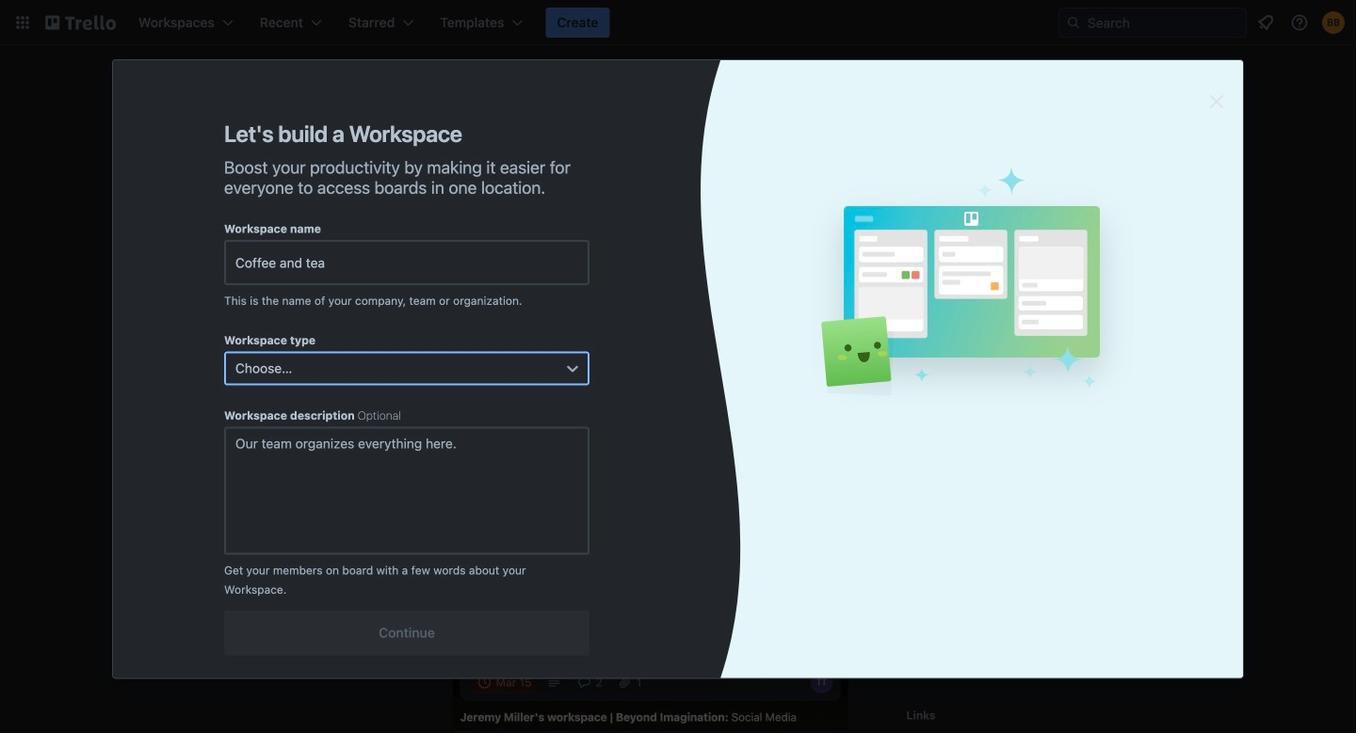 Task type: locate. For each thing, give the bounding box(es) containing it.
search image
[[1066, 15, 1081, 30]]

Search field
[[1059, 8, 1247, 38]]

bob builder (bobbuilder40) image
[[1323, 11, 1345, 34]]

primary element
[[0, 0, 1356, 45]]

0 notifications image
[[1255, 11, 1277, 34]]

Our team organizes everything here. text field
[[224, 427, 590, 555]]



Task type: describe. For each thing, give the bounding box(es) containing it.
add reaction image
[[460, 502, 490, 525]]

color: green, title: none image
[[471, 298, 524, 313]]

Taco's Co. text field
[[224, 240, 590, 285]]

open information menu image
[[1291, 13, 1309, 32]]

add image
[[365, 419, 388, 442]]

switch to… image
[[13, 13, 32, 32]]



Task type: vqa. For each thing, say whether or not it's contained in the screenshot.
Suite within Buy decoration Gifting Suite • Viewed October 24, 2023
no



